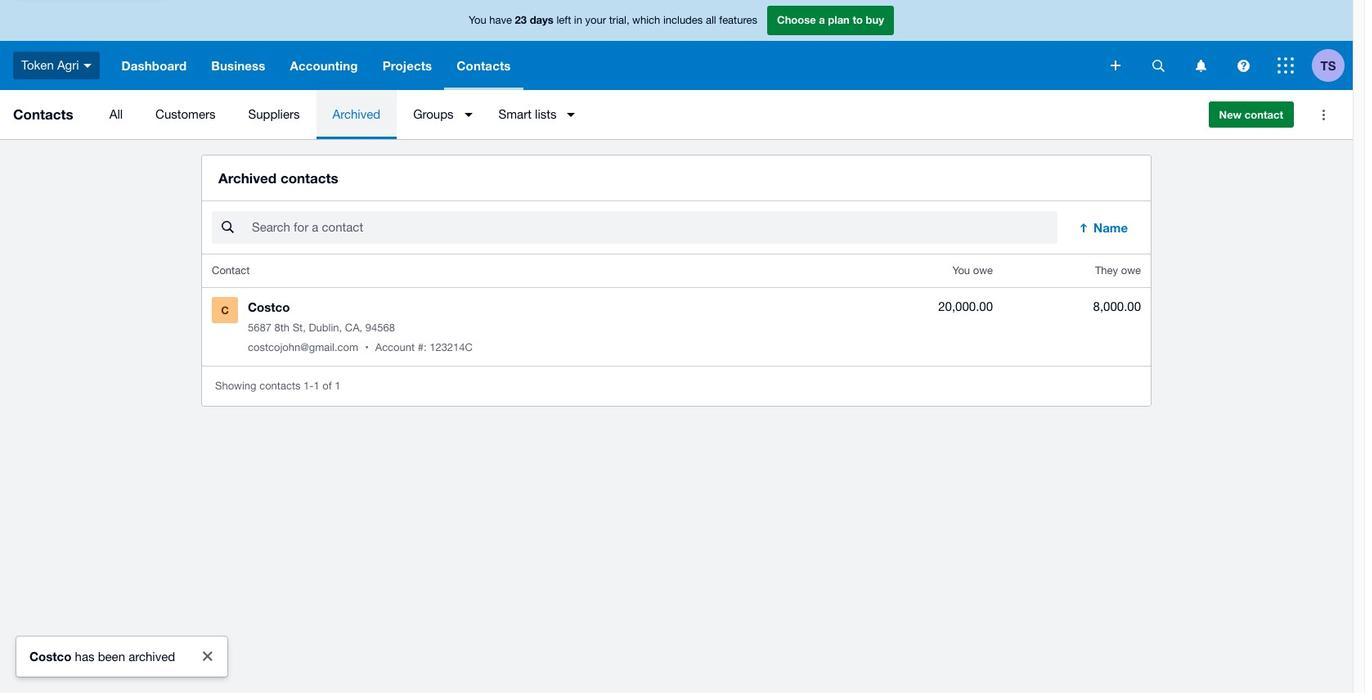 Task type: locate. For each thing, give the bounding box(es) containing it.
owe
[[973, 264, 993, 277], [1122, 264, 1141, 277]]

new contact button
[[1209, 101, 1294, 128]]

owe for they owe
[[1122, 264, 1141, 277]]

costco status
[[16, 637, 228, 677]]

menu
[[93, 90, 1196, 139]]

23
[[515, 13, 527, 26]]

you
[[469, 14, 487, 26], [953, 264, 970, 277]]

1 horizontal spatial 1
[[335, 380, 341, 392]]

banner
[[0, 0, 1353, 90]]

name
[[1094, 220, 1128, 235]]

you inside contact list table element
[[953, 264, 970, 277]]

0 horizontal spatial 1
[[314, 380, 320, 392]]

1 horizontal spatial costco
[[248, 300, 290, 314]]

1 vertical spatial you
[[953, 264, 970, 277]]

costcojohn@gmail.com
[[248, 341, 359, 354]]

costco left has
[[29, 649, 72, 664]]

dublin,
[[309, 322, 342, 334]]

2 owe from the left
[[1122, 264, 1141, 277]]

owe for you owe
[[973, 264, 993, 277]]

ts
[[1321, 58, 1337, 72]]

archived for archived contacts
[[218, 169, 277, 187]]

you up 20,000.00 on the top of page
[[953, 264, 970, 277]]

0 vertical spatial contacts
[[281, 169, 339, 187]]

days
[[530, 13, 554, 26]]

1 vertical spatial archived
[[218, 169, 277, 187]]

contacts down have
[[457, 58, 511, 73]]

contacts down token
[[13, 106, 73, 123]]

1 vertical spatial contacts
[[13, 106, 73, 123]]

1 horizontal spatial archived
[[333, 107, 381, 121]]

20,000.00
[[939, 300, 993, 314]]

business
[[211, 58, 265, 73]]

0 horizontal spatial svg image
[[83, 64, 91, 68]]

all button
[[93, 90, 139, 139]]

1
[[314, 380, 320, 392], [335, 380, 341, 392]]

0 horizontal spatial contacts
[[13, 106, 73, 123]]

archived down 'accounting'
[[333, 107, 381, 121]]

contacts for archived
[[281, 169, 339, 187]]

0 horizontal spatial archived
[[218, 169, 277, 187]]

owe right they
[[1122, 264, 1141, 277]]

they
[[1096, 264, 1119, 277]]

you have 23 days left in your trial, which includes all features
[[469, 13, 758, 26]]

been
[[98, 650, 125, 664]]

0 vertical spatial archived
[[333, 107, 381, 121]]

1 vertical spatial contacts
[[260, 380, 301, 392]]

2 1 from the left
[[335, 380, 341, 392]]

2 horizontal spatial svg image
[[1278, 57, 1294, 74]]

costco
[[248, 300, 290, 314], [29, 649, 72, 664]]

svg image
[[1278, 57, 1294, 74], [1152, 59, 1165, 72], [83, 64, 91, 68]]

svg image inside token agri popup button
[[83, 64, 91, 68]]

archived
[[333, 107, 381, 121], [218, 169, 277, 187]]

projects button
[[370, 41, 445, 90]]

contact list table element
[[202, 255, 1151, 366]]

0 horizontal spatial you
[[469, 14, 487, 26]]

st,
[[293, 322, 306, 334]]

smart lists
[[499, 107, 557, 121]]

you left have
[[469, 14, 487, 26]]

ts button
[[1312, 41, 1353, 90]]

agri
[[57, 58, 79, 72]]

1-
[[304, 380, 314, 392]]

5687
[[248, 322, 272, 334]]

archived menu item
[[316, 90, 397, 139]]

1 owe from the left
[[973, 264, 993, 277]]

account
[[375, 341, 415, 354]]

costco inside status
[[29, 649, 72, 664]]

which
[[633, 14, 661, 26]]

menu containing all
[[93, 90, 1196, 139]]

costco up '5687'
[[248, 300, 290, 314]]

svg image
[[1196, 59, 1206, 72], [1238, 59, 1250, 72], [1111, 61, 1121, 70]]

costco inside "costco 5687 8th st, dublin, ca, 94568 costcojohn@gmail.com • account #: 123214c"
[[248, 300, 290, 314]]

1 horizontal spatial owe
[[1122, 264, 1141, 277]]

1 horizontal spatial contacts
[[457, 58, 511, 73]]

1 left of on the left of the page
[[314, 380, 320, 392]]

owe up 20,000.00 on the top of page
[[973, 264, 993, 277]]

plan
[[828, 13, 850, 26]]

you for you have 23 days left in your trial, which includes all features
[[469, 14, 487, 26]]

archived down suppliers button
[[218, 169, 277, 187]]

banner containing ts
[[0, 0, 1353, 90]]

groups
[[413, 107, 454, 121]]

0 vertical spatial you
[[469, 14, 487, 26]]

buy
[[866, 13, 885, 26]]

you for you owe
[[953, 264, 970, 277]]

you inside you have 23 days left in your trial, which includes all features
[[469, 14, 487, 26]]

business button
[[199, 41, 278, 90]]

0 vertical spatial costco
[[248, 300, 290, 314]]

1 horizontal spatial you
[[953, 264, 970, 277]]

includes
[[664, 14, 703, 26]]

left
[[557, 14, 571, 26]]

8th
[[275, 322, 290, 334]]

they owe
[[1096, 264, 1141, 277]]

suppliers button
[[232, 90, 316, 139]]

archived inside button
[[333, 107, 381, 121]]

contacts left 1-
[[260, 380, 301, 392]]

contacts
[[281, 169, 339, 187], [260, 380, 301, 392]]

contacts down suppliers button
[[281, 169, 339, 187]]

8,000.00
[[1094, 300, 1141, 314]]

0 horizontal spatial costco
[[29, 649, 72, 664]]

2 horizontal spatial svg image
[[1238, 59, 1250, 72]]

ca,
[[345, 322, 363, 334]]

contacts
[[457, 58, 511, 73], [13, 106, 73, 123]]

1 vertical spatial costco
[[29, 649, 72, 664]]

new contact
[[1220, 108, 1284, 121]]

0 horizontal spatial owe
[[973, 264, 993, 277]]

•
[[365, 341, 369, 354]]

dashboard link
[[109, 41, 199, 90]]

1 right of on the left of the page
[[335, 380, 341, 392]]

0 vertical spatial contacts
[[457, 58, 511, 73]]



Task type: describe. For each thing, give the bounding box(es) containing it.
have
[[490, 14, 512, 26]]

customers
[[156, 107, 216, 121]]

close toast message image
[[203, 651, 213, 661]]

8,000.00 link
[[1094, 297, 1141, 317]]

1 horizontal spatial svg image
[[1196, 59, 1206, 72]]

lists
[[535, 107, 557, 121]]

accounting button
[[278, 41, 370, 90]]

contact
[[212, 264, 250, 277]]

archived button
[[316, 90, 397, 139]]

token agri
[[21, 58, 79, 72]]

contacts inside popup button
[[457, 58, 511, 73]]

contacts for showing
[[260, 380, 301, 392]]

your
[[586, 14, 606, 26]]

token agri button
[[0, 41, 109, 90]]

showing
[[215, 380, 257, 392]]

20,000.00 link
[[939, 297, 993, 317]]

costco for costco has been archived
[[29, 649, 72, 664]]

smart lists button
[[482, 90, 585, 139]]

has
[[75, 650, 94, 664]]

choose
[[777, 13, 816, 26]]

all
[[109, 107, 123, 121]]

archived
[[129, 650, 175, 664]]

costco for costco 5687 8th st, dublin, ca, 94568 costcojohn@gmail.com • account #: 123214c
[[248, 300, 290, 314]]

archived contacts
[[218, 169, 339, 187]]

costco has been archived
[[29, 649, 175, 664]]

features
[[719, 14, 758, 26]]

groups button
[[397, 90, 482, 139]]

showing contacts 1-1 of 1
[[215, 380, 341, 392]]

all
[[706, 14, 717, 26]]

archived for archived
[[333, 107, 381, 121]]

c
[[221, 304, 229, 317]]

of
[[323, 380, 332, 392]]

close toast message button
[[192, 640, 224, 673]]

you owe
[[953, 264, 993, 277]]

to
[[853, 13, 863, 26]]

123214c
[[430, 341, 473, 354]]

dashboard
[[122, 58, 187, 73]]

in
[[574, 14, 583, 26]]

projects
[[383, 58, 432, 73]]

accounting
[[290, 58, 358, 73]]

customers button
[[139, 90, 232, 139]]

a
[[819, 13, 825, 26]]

#:
[[418, 341, 427, 354]]

costco 5687 8th st, dublin, ca, 94568 costcojohn@gmail.com • account #: 123214c
[[248, 300, 473, 354]]

Search for a contact field
[[250, 212, 1058, 243]]

suppliers
[[248, 107, 300, 121]]

smart
[[499, 107, 532, 121]]

actions menu image
[[1308, 98, 1340, 131]]

1 1 from the left
[[314, 380, 320, 392]]

contacts button
[[445, 41, 523, 90]]

94568
[[366, 322, 395, 334]]

contact
[[1245, 108, 1284, 121]]

1 horizontal spatial svg image
[[1152, 59, 1165, 72]]

name button
[[1068, 211, 1141, 244]]

choose a plan to buy
[[777, 13, 885, 26]]

0 horizontal spatial svg image
[[1111, 61, 1121, 70]]

trial,
[[609, 14, 630, 26]]

token
[[21, 58, 54, 72]]

new
[[1220, 108, 1242, 121]]



Task type: vqa. For each thing, say whether or not it's contained in the screenshot.
ago
no



